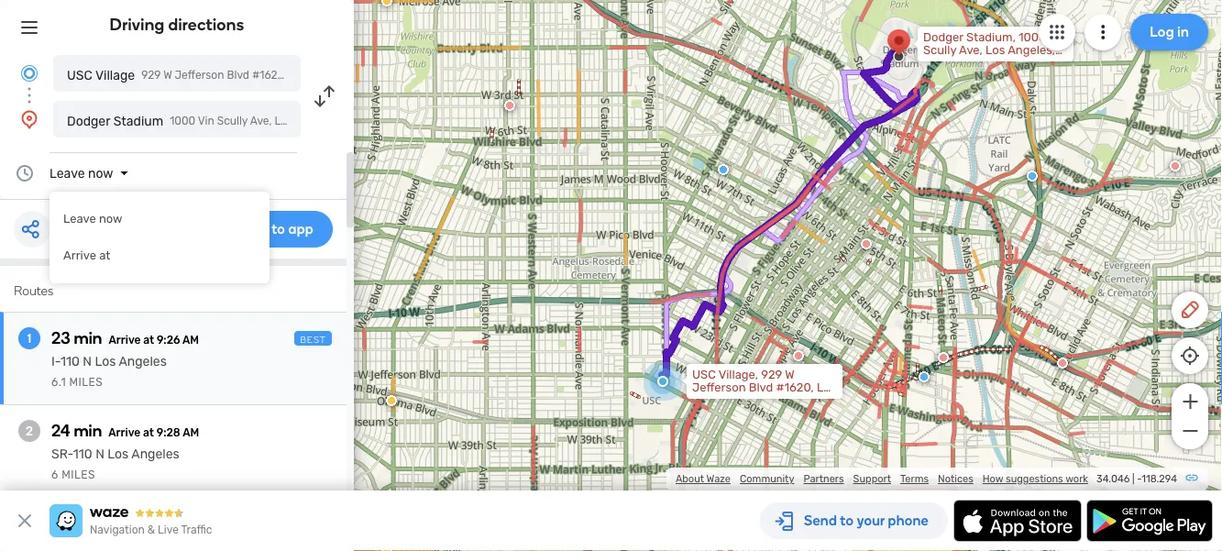 Task type: vqa. For each thing, say whether or not it's contained in the screenshot.
Or, within Portland OR, USA
no



Task type: locate. For each thing, give the bounding box(es) containing it.
usc left the "village,"
[[692, 368, 716, 382]]

w inside usc village, 929 w jefferson blvd #1620, los angeles, ca 90089, usa
[[785, 368, 795, 382]]

0 vertical spatial angeles,
[[1008, 43, 1056, 57]]

#1620, inside usc village, 929 w jefferson blvd #1620, los angeles, ca 90089, usa
[[776, 381, 814, 395]]

stadium,
[[967, 30, 1016, 44]]

1 vertical spatial am
[[183, 426, 199, 439]]

0 horizontal spatial road closed image
[[504, 100, 515, 111]]

los
[[986, 43, 1005, 57], [290, 69, 308, 82], [95, 354, 116, 369], [817, 381, 837, 395], [108, 447, 129, 462]]

w
[[163, 69, 172, 82], [785, 368, 795, 382]]

miles inside sr-110 n los angeles 6 miles
[[62, 469, 95, 481]]

w inside usc village 929 w jefferson blvd #1620, los angeles, ca 90089, usa
[[163, 69, 172, 82]]

1 horizontal spatial 929
[[761, 368, 783, 382]]

road closed image
[[1170, 160, 1181, 171], [861, 238, 872, 249], [938, 352, 949, 363], [1057, 358, 1068, 369]]

1 horizontal spatial dodger
[[923, 30, 964, 44]]

leave now inside 'leave now' option
[[63, 212, 122, 226]]

1 horizontal spatial w
[[785, 368, 795, 382]]

driving directions
[[110, 15, 244, 34]]

w up dodger stadium button
[[163, 69, 172, 82]]

min right 23
[[74, 328, 102, 348]]

0 vertical spatial usc
[[67, 67, 92, 83]]

ca for village
[[357, 69, 371, 82]]

6.1
[[51, 376, 66, 389]]

leave now up arrive at
[[63, 212, 122, 226]]

0 horizontal spatial usa
[[413, 69, 434, 82]]

9:28
[[157, 426, 180, 439]]

usa inside usc village 929 w jefferson blvd #1620, los angeles, ca 90089, usa
[[413, 69, 434, 82]]

traffic
[[181, 524, 212, 536]]

0 horizontal spatial angeles,
[[310, 69, 354, 82]]

110 down 24 min arrive at 9:28 am
[[73, 447, 92, 462]]

0 vertical spatial angeles
[[119, 354, 167, 369]]

1 vertical spatial road closed image
[[793, 350, 804, 361]]

at inside 24 min arrive at 9:28 am
[[143, 426, 154, 439]]

929 right village
[[141, 69, 161, 82]]

w right the "village,"
[[785, 368, 795, 382]]

110
[[61, 354, 80, 369], [73, 447, 92, 462]]

road closed image
[[504, 100, 515, 111], [793, 350, 804, 361]]

leave inside 'leave now' option
[[63, 212, 96, 226]]

at down 'leave now' option
[[99, 249, 110, 263]]

929 right the "village,"
[[761, 368, 783, 382]]

929
[[141, 69, 161, 82], [761, 368, 783, 382]]

1 vertical spatial arrive
[[109, 334, 141, 347]]

jefferson for village,
[[692, 381, 746, 395]]

dodger left stadium
[[67, 113, 110, 128]]

1 vertical spatial blvd
[[749, 381, 773, 395]]

min
[[74, 328, 102, 348], [74, 421, 102, 441]]

0 horizontal spatial 90089,
[[374, 69, 410, 82]]

live
[[158, 524, 179, 536]]

1 horizontal spatial blvd
[[749, 381, 773, 395]]

#1620,
[[252, 69, 287, 82], [776, 381, 814, 395]]

#1620, inside usc village 929 w jefferson blvd #1620, los angeles, ca 90089, usa
[[252, 69, 287, 82]]

zoom in image
[[1179, 391, 1202, 413]]

at left 9:28
[[143, 426, 154, 439]]

jefferson up dodger stadium button
[[175, 69, 224, 82]]

blvd down directions
[[227, 69, 249, 82]]

0 vertical spatial arrive
[[63, 249, 96, 263]]

police image
[[718, 164, 729, 175], [1027, 171, 1038, 182], [919, 371, 930, 382]]

2 vertical spatial arrive
[[108, 426, 141, 439]]

clock image
[[14, 162, 36, 184]]

2 vertical spatial at
[[143, 426, 154, 439]]

partners
[[804, 473, 844, 485]]

0 horizontal spatial #1620,
[[252, 69, 287, 82]]

sr-110 n los angeles 6 miles
[[51, 447, 179, 481]]

about waze community partners support terms notices how suggestions work 34.046 | -118.294
[[676, 473, 1178, 485]]

34.046
[[1097, 473, 1130, 485]]

am inside 23 min arrive at 9:26 am
[[183, 334, 199, 347]]

1 horizontal spatial 90089,
[[761, 393, 800, 408]]

am inside 24 min arrive at 9:28 am
[[183, 426, 199, 439]]

0 vertical spatial usa
[[413, 69, 434, 82]]

routes
[[14, 283, 53, 299]]

los inside usc village, 929 w jefferson blvd #1620, los angeles, ca 90089, usa
[[817, 381, 837, 395]]

0 vertical spatial leave
[[50, 166, 85, 181]]

dodger stadium
[[67, 113, 163, 128]]

angeles inside sr-110 n los angeles 6 miles
[[131, 447, 179, 462]]

1
[[27, 331, 31, 346]]

0 vertical spatial miles
[[69, 376, 103, 389]]

1 horizontal spatial #1620,
[[776, 381, 814, 395]]

1 vertical spatial 90089,
[[761, 393, 800, 408]]

angeles,
[[1008, 43, 1056, 57], [310, 69, 354, 82], [692, 393, 740, 408]]

community
[[740, 473, 795, 485]]

0 vertical spatial blvd
[[227, 69, 249, 82]]

miles right 6.1
[[69, 376, 103, 389]]

usa inside usc village, 929 w jefferson blvd #1620, los angeles, ca 90089, usa
[[803, 393, 827, 408]]

0 vertical spatial now
[[88, 166, 113, 181]]

ca inside usc village 929 w jefferson blvd #1620, los angeles, ca 90089, usa
[[357, 69, 371, 82]]

dodger stadium, 1000 vin scully ave, los angeles, california, united states
[[923, 30, 1067, 70]]

1 horizontal spatial jefferson
[[692, 381, 746, 395]]

jefferson up waze
[[692, 381, 746, 395]]

at inside option
[[99, 249, 110, 263]]

0 horizontal spatial dodger
[[67, 113, 110, 128]]

1 vertical spatial angeles,
[[310, 69, 354, 82]]

leave now
[[50, 166, 113, 181], [63, 212, 122, 226]]

0 horizontal spatial jefferson
[[175, 69, 224, 82]]

90089, inside usc village 929 w jefferson blvd #1620, los angeles, ca 90089, usa
[[374, 69, 410, 82]]

0 horizontal spatial police image
[[718, 164, 729, 175]]

zoom out image
[[1179, 420, 1202, 442]]

i-
[[51, 354, 61, 369]]

miles for 24
[[62, 469, 95, 481]]

1 vertical spatial min
[[74, 421, 102, 441]]

arrive up sr-110 n los angeles 6 miles
[[108, 426, 141, 439]]

2 horizontal spatial angeles,
[[1008, 43, 1056, 57]]

arrive at
[[63, 249, 110, 263]]

am
[[183, 334, 199, 347], [183, 426, 199, 439]]

1 min from the top
[[74, 328, 102, 348]]

miles right 6
[[62, 469, 95, 481]]

at
[[99, 249, 110, 263], [143, 334, 154, 347], [143, 426, 154, 439]]

scully
[[923, 43, 957, 57]]

110 inside i-110 n los angeles 6.1 miles
[[61, 354, 80, 369]]

now inside 'leave now' option
[[99, 212, 122, 226]]

arrive
[[63, 249, 96, 263], [109, 334, 141, 347], [108, 426, 141, 439]]

navigation & live traffic
[[90, 524, 212, 536]]

at inside 23 min arrive at 9:26 am
[[143, 334, 154, 347]]

0 vertical spatial 929
[[141, 69, 161, 82]]

angeles down 9:28
[[131, 447, 179, 462]]

angeles for 23 min
[[119, 354, 167, 369]]

n inside i-110 n los angeles 6.1 miles
[[83, 354, 92, 369]]

0 horizontal spatial w
[[163, 69, 172, 82]]

how suggestions work link
[[983, 473, 1089, 485]]

1 vertical spatial leave now
[[63, 212, 122, 226]]

leave
[[50, 166, 85, 181], [63, 212, 96, 226]]

1 vertical spatial at
[[143, 334, 154, 347]]

blvd inside usc village 929 w jefferson blvd #1620, los angeles, ca 90089, usa
[[227, 69, 249, 82]]

0 vertical spatial 90089,
[[374, 69, 410, 82]]

angeles down 23 min arrive at 9:26 am
[[119, 354, 167, 369]]

90089, inside usc village, 929 w jefferson blvd #1620, los angeles, ca 90089, usa
[[761, 393, 800, 408]]

dodger for dodger stadium
[[67, 113, 110, 128]]

0 vertical spatial am
[[183, 334, 199, 347]]

best
[[300, 334, 326, 345]]

0 vertical spatial road closed image
[[504, 100, 515, 111]]

about waze link
[[676, 473, 731, 485]]

2 min from the top
[[74, 421, 102, 441]]

angeles, inside usc village 929 w jefferson blvd #1620, los angeles, ca 90089, usa
[[310, 69, 354, 82]]

blvd for village
[[227, 69, 249, 82]]

929 inside usc village 929 w jefferson blvd #1620, los angeles, ca 90089, usa
[[141, 69, 161, 82]]

terms link
[[901, 473, 929, 485]]

|
[[1133, 473, 1135, 485]]

2 horizontal spatial police image
[[1027, 171, 1038, 182]]

arrive up i-110 n los angeles 6.1 miles
[[109, 334, 141, 347]]

n for 23 min
[[83, 354, 92, 369]]

1 vertical spatial dodger
[[67, 113, 110, 128]]

0 horizontal spatial blvd
[[227, 69, 249, 82]]

1 horizontal spatial n
[[96, 447, 104, 462]]

0 horizontal spatial n
[[83, 354, 92, 369]]

notices
[[938, 473, 974, 485]]

110 inside sr-110 n los angeles 6 miles
[[73, 447, 92, 462]]

angeles, inside dodger stadium, 1000 vin scully ave, los angeles, california, united states
[[1008, 43, 1056, 57]]

village,
[[719, 368, 759, 382]]

2 am from the top
[[183, 426, 199, 439]]

0 vertical spatial w
[[163, 69, 172, 82]]

110 up 6.1
[[61, 354, 80, 369]]

navigation
[[90, 524, 145, 536]]

blvd
[[227, 69, 249, 82], [749, 381, 773, 395]]

23
[[51, 328, 70, 348]]

90089,
[[374, 69, 410, 82], [761, 393, 800, 408]]

1 vertical spatial usa
[[803, 393, 827, 408]]

link image
[[1185, 470, 1200, 485]]

driving
[[110, 15, 165, 34]]

24 min arrive at 9:28 am
[[51, 421, 199, 441]]

dodger inside dodger stadium, 1000 vin scully ave, los angeles, california, united states
[[923, 30, 964, 44]]

1 am from the top
[[183, 334, 199, 347]]

angeles
[[119, 354, 167, 369], [131, 447, 179, 462]]

1 vertical spatial w
[[785, 368, 795, 382]]

1 vertical spatial now
[[99, 212, 122, 226]]

i-110 n los angeles 6.1 miles
[[51, 354, 167, 389]]

angeles, for village,
[[692, 393, 740, 408]]

now down dodger stadium
[[88, 166, 113, 181]]

usc inside usc village, 929 w jefferson blvd #1620, los angeles, ca 90089, usa
[[692, 368, 716, 382]]

w for village,
[[785, 368, 795, 382]]

1 vertical spatial ca
[[743, 393, 758, 408]]

1 horizontal spatial ca
[[743, 393, 758, 408]]

now
[[88, 166, 113, 181], [99, 212, 122, 226]]

0 horizontal spatial ca
[[357, 69, 371, 82]]

1 vertical spatial miles
[[62, 469, 95, 481]]

n inside sr-110 n los angeles 6 miles
[[96, 447, 104, 462]]

usc village 929 w jefferson blvd #1620, los angeles, ca 90089, usa
[[67, 67, 434, 83]]

0 horizontal spatial usc
[[67, 67, 92, 83]]

current location image
[[18, 62, 40, 84]]

1 vertical spatial leave
[[63, 212, 96, 226]]

usa for village,
[[803, 393, 827, 408]]

0 vertical spatial min
[[74, 328, 102, 348]]

blvd up community
[[749, 381, 773, 395]]

terms
[[901, 473, 929, 485]]

9:26
[[157, 334, 180, 347]]

am right the 9:26
[[183, 334, 199, 347]]

min right 24
[[74, 421, 102, 441]]

blvd inside usc village, 929 w jefferson blvd #1620, los angeles, ca 90089, usa
[[749, 381, 773, 395]]

n right i-
[[83, 354, 92, 369]]

leave up arrive at
[[63, 212, 96, 226]]

0 vertical spatial leave now
[[50, 166, 113, 181]]

now up arrive at
[[99, 212, 122, 226]]

support
[[853, 473, 891, 485]]

929 inside usc village, 929 w jefferson blvd #1620, los angeles, ca 90089, usa
[[761, 368, 783, 382]]

1 vertical spatial jefferson
[[692, 381, 746, 395]]

arrive inside 23 min arrive at 9:26 am
[[109, 334, 141, 347]]

miles
[[69, 376, 103, 389], [62, 469, 95, 481]]

los inside usc village 929 w jefferson blvd #1620, los angeles, ca 90089, usa
[[290, 69, 308, 82]]

arrive inside option
[[63, 249, 96, 263]]

jefferson inside usc village 929 w jefferson blvd #1620, los angeles, ca 90089, usa
[[175, 69, 224, 82]]

0 vertical spatial jefferson
[[175, 69, 224, 82]]

miles for 23
[[69, 376, 103, 389]]

work
[[1066, 473, 1089, 485]]

-
[[1137, 473, 1142, 485]]

leave right clock 'image'
[[50, 166, 85, 181]]

ca inside usc village, 929 w jefferson blvd #1620, los angeles, ca 90089, usa
[[743, 393, 758, 408]]

dodger stadium button
[[53, 101, 301, 138]]

1 horizontal spatial police image
[[919, 371, 930, 382]]

miles inside i-110 n los angeles 6.1 miles
[[69, 376, 103, 389]]

1 horizontal spatial usc
[[692, 368, 716, 382]]

1 vertical spatial 929
[[761, 368, 783, 382]]

leave now right clock 'image'
[[50, 166, 113, 181]]

arrive inside 24 min arrive at 9:28 am
[[108, 426, 141, 439]]

1 vertical spatial angeles
[[131, 447, 179, 462]]

angeles inside i-110 n los angeles 6.1 miles
[[119, 354, 167, 369]]

dodger
[[923, 30, 964, 44], [67, 113, 110, 128]]

community link
[[740, 473, 795, 485]]

at left the 9:26
[[143, 334, 154, 347]]

usc left village
[[67, 67, 92, 83]]

w for village
[[163, 69, 172, 82]]

1 horizontal spatial usa
[[803, 393, 827, 408]]

ca
[[357, 69, 371, 82], [743, 393, 758, 408]]

usa
[[413, 69, 434, 82], [803, 393, 827, 408]]

1 vertical spatial usc
[[692, 368, 716, 382]]

0 vertical spatial dodger
[[923, 30, 964, 44]]

0 vertical spatial n
[[83, 354, 92, 369]]

1 vertical spatial #1620,
[[776, 381, 814, 395]]

0 vertical spatial 110
[[61, 354, 80, 369]]

jefferson inside usc village, 929 w jefferson blvd #1620, los angeles, ca 90089, usa
[[692, 381, 746, 395]]

n down 24 min arrive at 9:28 am
[[96, 447, 104, 462]]

1 vertical spatial n
[[96, 447, 104, 462]]

0 vertical spatial #1620,
[[252, 69, 287, 82]]

0 horizontal spatial 929
[[141, 69, 161, 82]]

0 vertical spatial at
[[99, 249, 110, 263]]

angeles, for village
[[310, 69, 354, 82]]

usc
[[67, 67, 92, 83], [692, 368, 716, 382]]

dodger inside button
[[67, 113, 110, 128]]

0 vertical spatial ca
[[357, 69, 371, 82]]

dodger up california, at the top right of page
[[923, 30, 964, 44]]

jefferson
[[175, 69, 224, 82], [692, 381, 746, 395]]

#1620, for village,
[[776, 381, 814, 395]]

hazard image
[[381, 0, 393, 6], [386, 395, 397, 406]]

support link
[[853, 473, 891, 485]]

1 vertical spatial 110
[[73, 447, 92, 462]]

angeles, inside usc village, 929 w jefferson blvd #1620, los angeles, ca 90089, usa
[[692, 393, 740, 408]]

am right 9:28
[[183, 426, 199, 439]]

2 vertical spatial angeles,
[[692, 393, 740, 408]]

1 horizontal spatial angeles,
[[692, 393, 740, 408]]

arrive up 23
[[63, 249, 96, 263]]

n
[[83, 354, 92, 369], [96, 447, 104, 462]]



Task type: describe. For each thing, give the bounding box(es) containing it.
110 for 24
[[73, 447, 92, 462]]

usa for village
[[413, 69, 434, 82]]

am for 24 min
[[183, 426, 199, 439]]

notices link
[[938, 473, 974, 485]]

min for 23 min
[[74, 328, 102, 348]]

about
[[676, 473, 704, 485]]

partners link
[[804, 473, 844, 485]]

x image
[[14, 510, 36, 532]]

23 min arrive at 9:26 am
[[51, 328, 199, 348]]

california,
[[923, 56, 979, 70]]

110 for 23
[[61, 354, 80, 369]]

suggestions
[[1006, 473, 1064, 485]]

#1620, for village
[[252, 69, 287, 82]]

arrive for 23 min
[[109, 334, 141, 347]]

stadium
[[113, 113, 163, 128]]

6
[[51, 469, 58, 481]]

arrive for 24 min
[[108, 426, 141, 439]]

90089, for village
[[374, 69, 410, 82]]

ave,
[[959, 43, 983, 57]]

los inside sr-110 n los angeles 6 miles
[[108, 447, 129, 462]]

vin
[[1049, 30, 1067, 44]]

am for 23 min
[[183, 334, 199, 347]]

waze
[[707, 473, 731, 485]]

usc village, 929 w jefferson blvd #1620, los angeles, ca 90089, usa
[[692, 368, 837, 408]]

pencil image
[[1179, 299, 1201, 321]]

90089, for village,
[[761, 393, 800, 408]]

1 vertical spatial hazard image
[[386, 395, 397, 406]]

dodger for dodger stadium, 1000 vin scully ave, los angeles, california, united states
[[923, 30, 964, 44]]

at for 24 min
[[143, 426, 154, 439]]

blvd for village,
[[749, 381, 773, 395]]

929 for village,
[[761, 368, 783, 382]]

jefferson for village
[[175, 69, 224, 82]]

0 vertical spatial hazard image
[[381, 0, 393, 6]]

at for 23 min
[[143, 334, 154, 347]]

24
[[51, 421, 70, 441]]

&
[[147, 524, 155, 536]]

sr-
[[51, 447, 73, 462]]

los inside dodger stadium, 1000 vin scully ave, los angeles, california, united states
[[986, 43, 1005, 57]]

location image
[[18, 108, 40, 130]]

how
[[983, 473, 1004, 485]]

united
[[982, 56, 1019, 70]]

usc for village,
[[692, 368, 716, 382]]

angeles for 24 min
[[131, 447, 179, 462]]

n for 24 min
[[96, 447, 104, 462]]

929 for village
[[141, 69, 161, 82]]

directions
[[168, 15, 244, 34]]

arrive at option
[[50, 238, 270, 274]]

min for 24 min
[[74, 421, 102, 441]]

ca for village,
[[743, 393, 758, 408]]

village
[[95, 67, 135, 83]]

leave now option
[[50, 201, 270, 238]]

2
[[26, 423, 33, 439]]

118.294
[[1142, 473, 1178, 485]]

usc for village
[[67, 67, 92, 83]]

los inside i-110 n los angeles 6.1 miles
[[95, 354, 116, 369]]

1 horizontal spatial road closed image
[[793, 350, 804, 361]]

1000
[[1019, 30, 1047, 44]]

states
[[1022, 56, 1058, 70]]



